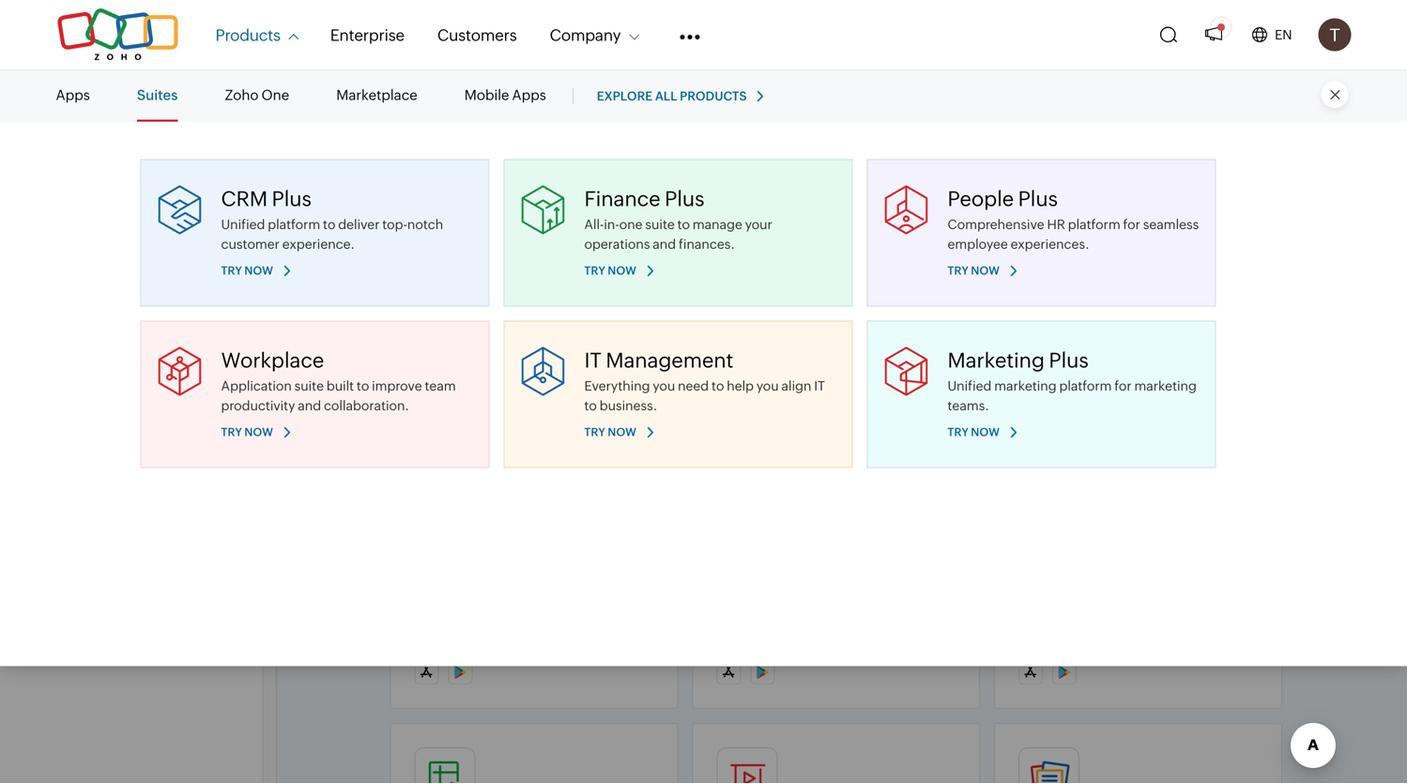 Task type: vqa. For each thing, say whether or not it's contained in the screenshot.
1st email
yes



Task type: describe. For each thing, give the bounding box(es) containing it.
app inside an email admin's job is never easy— which is why we built this mobile app to help ease the pain!
[[918, 324, 942, 339]]

to inside "finance plus all-in-one suite to manage your operations and finances."
[[678, 217, 690, 232]]

try for it
[[585, 426, 606, 439]]

improve
[[372, 378, 422, 394]]

explore
[[597, 89, 653, 103]]

built inside an email admin's job is never easy— which is why we built this mobile app to help ease the pain!
[[818, 324, 845, 339]]

0 horizontal spatial is
[[757, 324, 767, 339]]

comprehensive
[[948, 217, 1045, 232]]

plus for crm plus
[[272, 187, 312, 211]]

now for workplace
[[245, 426, 273, 439]]

ace
[[510, 324, 532, 339]]

try now for crm
[[221, 264, 273, 277]]

email and collaboration
[[390, 95, 687, 128]]

try for finance
[[585, 264, 606, 277]]

seamless
[[1144, 217, 1200, 232]]

team
[[425, 378, 456, 394]]

teams.
[[948, 398, 990, 413]]

marketplace
[[336, 87, 418, 103]]

customer
[[221, 237, 280, 252]]

collaboration.
[[324, 398, 409, 413]]

powerful
[[1019, 343, 1074, 358]]

people
[[948, 187, 1014, 211]]

easy—
[[895, 305, 935, 320]]

try now for finance
[[585, 264, 637, 277]]

plus for finance plus
[[665, 187, 705, 211]]

files
[[559, 305, 584, 320]]

integrated
[[1048, 305, 1112, 320]]

apps right mobile
[[512, 87, 547, 103]]

admin's
[[772, 305, 820, 320]]

email inside an email admin's job is never easy— which is why we built this mobile app to help ease the pain!
[[737, 305, 770, 320]]

apps for
[[47, 93, 110, 110]]

productivity inside workplace one integrated app to access email and office productivity tools with powerful zia search built-in.
[[1083, 324, 1157, 339]]

in-
[[604, 217, 620, 232]]

with
[[1193, 324, 1219, 339]]

apps for apps
[[56, 87, 90, 103]]

close image
[[1331, 90, 1341, 99]]

all
[[656, 89, 678, 103]]

unified for crm
[[221, 217, 265, 232]]

built inside workplace application suite built to improve team productivity and collaboration.
[[327, 378, 354, 394]]

the
[[793, 343, 813, 358]]

deliver
[[338, 217, 380, 232]]

ease
[[762, 343, 790, 358]]

now for crm
[[245, 264, 273, 277]]

business
[[535, 324, 588, 339]]

zoho
[[225, 87, 259, 103]]

1 marketing from the left
[[995, 378, 1057, 394]]

to right need
[[712, 378, 725, 394]]

products
[[680, 89, 747, 103]]

tools
[[1160, 324, 1190, 339]]

application
[[221, 378, 292, 394]]

in.
[[1174, 343, 1190, 358]]

people plus comprehensive hr platform for seamless employee experiences.
[[948, 187, 1200, 252]]

your inside access your emails and files from a single app, and ace business conversations.
[[461, 305, 489, 320]]

2 you from the left
[[757, 378, 779, 394]]

one
[[620, 217, 643, 232]]

products
[[216, 26, 281, 44]]

from
[[587, 305, 616, 320]]

top-
[[382, 217, 407, 232]]

now for it
[[608, 426, 637, 439]]

marketing
[[948, 348, 1045, 372]]

hr
[[1048, 217, 1066, 232]]

align
[[782, 378, 812, 394]]

crm plus unified platform to deliver top-notch customer experience.
[[221, 187, 443, 252]]

management
[[606, 348, 734, 372]]

one for zoho
[[262, 87, 289, 103]]

to inside 'crm plus unified platform to deliver top-notch customer experience.'
[[323, 217, 336, 232]]

plus for marketing plus
[[1049, 348, 1089, 372]]

to inside an email admin's job is never easy— which is why we built this mobile app to help ease the pain!
[[717, 343, 730, 358]]

company
[[550, 26, 621, 44]]

never
[[858, 305, 892, 320]]

workplace for workplace one integrated app to access email and office productivity tools with powerful zia search built-in.
[[1019, 271, 1132, 297]]

experience.
[[282, 237, 355, 252]]

plus for people plus
[[1019, 187, 1058, 211]]

mobile
[[873, 324, 915, 339]]

operations
[[585, 237, 650, 252]]

crm
[[221, 187, 268, 211]]

explore all products link
[[573, 88, 787, 104]]

and inside workplace one integrated app to access email and office productivity tools with powerful zia search built-in.
[[1019, 324, 1043, 339]]

apps for apps for
[[47, 93, 84, 110]]

for
[[87, 93, 110, 110]]

it management everything you need to help you align it to business.
[[585, 348, 826, 413]]

pain!
[[815, 343, 846, 358]]

mobile apps
[[465, 87, 547, 103]]

built-
[[1143, 343, 1174, 358]]

access your emails and files from a single app, and ace business conversations. link
[[415, 186, 654, 361]]

try now for workplace
[[221, 426, 273, 439]]

1 you from the left
[[653, 378, 675, 394]]

a
[[619, 305, 626, 320]]

search
[[1097, 343, 1140, 358]]

marketing plus unified marketing platform for marketing teams.
[[948, 348, 1197, 413]]

productivity inside workplace application suite built to improve team productivity and collaboration.
[[221, 398, 295, 413]]

access
[[1156, 305, 1198, 320]]

and inside "finance plus all-in-one suite to manage your operations and finances."
[[653, 237, 676, 252]]

workplace application suite built to improve team productivity and collaboration.
[[221, 348, 456, 413]]

emails
[[491, 305, 531, 320]]

mobile
[[465, 87, 509, 103]]

collaboration
[[517, 95, 687, 128]]

enterprise link
[[330, 14, 405, 55]]

single
[[415, 324, 451, 339]]

workplace one integrated app to access email and office productivity tools with powerful zia search built-in.
[[1019, 271, 1234, 358]]



Task type: locate. For each thing, give the bounding box(es) containing it.
is right job
[[845, 305, 855, 320]]

suite inside workplace application suite built to improve team productivity and collaboration.
[[295, 378, 324, 394]]

platform for people plus
[[1069, 217, 1121, 232]]

to down which
[[717, 343, 730, 358]]

your
[[745, 217, 773, 232], [461, 305, 489, 320]]

try now for it
[[585, 426, 637, 439]]

help inside the it management everything you need to help you align it to business.
[[727, 378, 754, 394]]

app inside workplace one integrated app to access email and office productivity tools with powerful zia search built-in.
[[1114, 305, 1138, 320]]

app down easy—
[[918, 324, 942, 339]]

to inside workplace one integrated app to access email and office productivity tools with powerful zia search built-in.
[[1141, 305, 1153, 320]]

and
[[464, 95, 512, 128], [653, 237, 676, 252], [533, 305, 557, 320], [484, 324, 507, 339], [1019, 324, 1043, 339], [298, 398, 321, 413]]

try down customer
[[221, 264, 242, 277]]

help down which
[[732, 343, 759, 358]]

you left align
[[757, 378, 779, 394]]

now down customer
[[245, 264, 273, 277]]

customers
[[438, 26, 517, 44]]

enterprise
[[330, 26, 405, 44]]

marketing down built-
[[1135, 378, 1197, 394]]

job
[[823, 305, 843, 320]]

try
[[221, 264, 242, 277], [585, 264, 606, 277], [948, 264, 969, 277], [221, 426, 242, 439], [585, 426, 606, 439], [948, 426, 969, 439]]

1 vertical spatial for
[[1115, 378, 1132, 394]]

suite inside "finance plus all-in-one suite to manage your operations and finances."
[[646, 217, 675, 232]]

we
[[797, 324, 815, 339]]

an email admin's job is never easy— which is why we built this mobile app to help ease the pain!
[[717, 305, 942, 358]]

email
[[737, 305, 770, 320], [1201, 305, 1234, 320]]

try now down customer
[[221, 264, 273, 277]]

unified for marketing
[[948, 378, 992, 394]]

productivity down application
[[221, 398, 295, 413]]

0 horizontal spatial workplace
[[221, 348, 324, 372]]

apps left the for
[[47, 93, 84, 110]]

for inside people plus comprehensive hr platform for seamless employee experiences.
[[1124, 217, 1141, 232]]

plus up the manage
[[665, 187, 705, 211]]

0 horizontal spatial productivity
[[221, 398, 295, 413]]

is left 'why'
[[757, 324, 767, 339]]

to up finances. on the top of page
[[678, 217, 690, 232]]

to up collaboration.
[[357, 378, 369, 394]]

now down 'operations'
[[608, 264, 637, 277]]

to up experience. on the top
[[323, 217, 336, 232]]

0 vertical spatial your
[[745, 217, 773, 232]]

for inside marketing plus unified marketing platform for marketing teams.
[[1115, 378, 1132, 394]]

1 vertical spatial productivity
[[221, 398, 295, 413]]

1 vertical spatial it
[[815, 378, 826, 394]]

workplace up application
[[221, 348, 324, 372]]

finance plus all-in-one suite to manage your operations and finances.
[[585, 187, 773, 252]]

try down business.
[[585, 426, 606, 439]]

help
[[732, 343, 759, 358], [727, 378, 754, 394]]

0 vertical spatial help
[[732, 343, 759, 358]]

apps
[[56, 87, 90, 103], [512, 87, 547, 103], [47, 93, 84, 110]]

explore all products
[[597, 89, 747, 103]]

try down 'operations'
[[585, 264, 606, 277]]

productivity up search
[[1083, 324, 1157, 339]]

now for finance
[[608, 264, 637, 277]]

1 horizontal spatial it
[[815, 378, 826, 394]]

2 email from the left
[[1201, 305, 1234, 320]]

and left collaboration.
[[298, 398, 321, 413]]

try down employee
[[948, 264, 969, 277]]

platform right hr in the top right of the page
[[1069, 217, 1121, 232]]

1 horizontal spatial your
[[745, 217, 773, 232]]

1 vertical spatial is
[[757, 324, 767, 339]]

terry turtle image
[[1319, 18, 1352, 51]]

you
[[653, 378, 675, 394], [757, 378, 779, 394]]

built up pain!
[[818, 324, 845, 339]]

to inside workplace application suite built to improve team productivity and collaboration.
[[357, 378, 369, 394]]

try now for people
[[948, 264, 1000, 277]]

for for people plus
[[1124, 217, 1141, 232]]

0 horizontal spatial app
[[918, 324, 942, 339]]

plus right the crm
[[272, 187, 312, 211]]

email up with
[[1201, 305, 1234, 320]]

0 vertical spatial built
[[818, 324, 845, 339]]

email inside workplace one integrated app to access email and office productivity tools with powerful zia search built-in.
[[1201, 305, 1234, 320]]

unified up teams.
[[948, 378, 992, 394]]

workplace inside workplace one integrated app to access email and office productivity tools with powerful zia search built-in.
[[1019, 271, 1132, 297]]

and right email at the left
[[464, 95, 512, 128]]

suite right one
[[646, 217, 675, 232]]

1 vertical spatial your
[[461, 305, 489, 320]]

0 vertical spatial suite
[[646, 217, 675, 232]]

zia
[[1076, 343, 1095, 358]]

one right zoho
[[262, 87, 289, 103]]

try now down 'operations'
[[585, 264, 637, 277]]

all-
[[585, 217, 604, 232]]

1 horizontal spatial built
[[818, 324, 845, 339]]

1 vertical spatial suite
[[295, 378, 324, 394]]

suite right application
[[295, 378, 324, 394]]

1 vertical spatial workplace
[[221, 348, 324, 372]]

1 horizontal spatial workplace
[[1019, 271, 1132, 297]]

plus
[[272, 187, 312, 211], [665, 187, 705, 211], [1019, 187, 1058, 211], [1049, 348, 1089, 372]]

try down teams.
[[948, 426, 969, 439]]

app,
[[454, 324, 481, 339]]

plus inside people plus comprehensive hr platform for seamless employee experiences.
[[1019, 187, 1058, 211]]

1 email from the left
[[737, 305, 770, 320]]

and up business
[[533, 305, 557, 320]]

try for marketing
[[948, 426, 969, 439]]

1 vertical spatial help
[[727, 378, 754, 394]]

now down teams.
[[971, 426, 1000, 439]]

one
[[262, 87, 289, 103], [1019, 305, 1045, 320]]

to down the everything on the left of the page
[[585, 398, 597, 413]]

and up powerful
[[1019, 324, 1043, 339]]

for
[[1124, 217, 1141, 232], [1115, 378, 1132, 394]]

zoho one
[[225, 87, 289, 103]]

one inside workplace one integrated app to access email and office productivity tools with powerful zia search built-in.
[[1019, 305, 1045, 320]]

productivity
[[1083, 324, 1157, 339], [221, 398, 295, 413]]

2 marketing from the left
[[1135, 378, 1197, 394]]

office
[[1045, 324, 1081, 339]]

try now
[[221, 264, 273, 277], [585, 264, 637, 277], [948, 264, 1000, 277], [221, 426, 273, 439], [585, 426, 637, 439], [948, 426, 1000, 439]]

0 horizontal spatial it
[[585, 348, 602, 372]]

an
[[717, 305, 734, 320]]

try now down employee
[[948, 264, 1000, 277]]

0 horizontal spatial one
[[262, 87, 289, 103]]

0 vertical spatial productivity
[[1083, 324, 1157, 339]]

1 vertical spatial app
[[918, 324, 942, 339]]

to left access
[[1141, 305, 1153, 320]]

one up office
[[1019, 305, 1045, 320]]

now for marketing
[[971, 426, 1000, 439]]

now down business.
[[608, 426, 637, 439]]

0 horizontal spatial marketing
[[995, 378, 1057, 394]]

you down management
[[653, 378, 675, 394]]

1 horizontal spatial you
[[757, 378, 779, 394]]

0 horizontal spatial you
[[653, 378, 675, 394]]

for for marketing plus
[[1115, 378, 1132, 394]]

1 vertical spatial unified
[[948, 378, 992, 394]]

0 horizontal spatial your
[[461, 305, 489, 320]]

platform for marketing plus
[[1060, 378, 1112, 394]]

app up search
[[1114, 305, 1138, 320]]

customers link
[[438, 14, 517, 55]]

en
[[1275, 27, 1293, 42]]

try for people
[[948, 264, 969, 277]]

which
[[717, 324, 754, 339]]

0 horizontal spatial built
[[327, 378, 354, 394]]

1 horizontal spatial productivity
[[1083, 324, 1157, 339]]

1 horizontal spatial one
[[1019, 305, 1045, 320]]

plus inside "finance plus all-in-one suite to manage your operations and finances."
[[665, 187, 705, 211]]

0 vertical spatial one
[[262, 87, 289, 103]]

everything
[[585, 378, 650, 394]]

platform inside marketing plus unified marketing platform for marketing teams.
[[1060, 378, 1112, 394]]

0 vertical spatial is
[[845, 305, 855, 320]]

now for people
[[971, 264, 1000, 277]]

0 vertical spatial unified
[[221, 217, 265, 232]]

0 horizontal spatial suite
[[295, 378, 324, 394]]

unified inside 'crm plus unified platform to deliver top-notch customer experience.'
[[221, 217, 265, 232]]

1 vertical spatial one
[[1019, 305, 1045, 320]]

employee
[[948, 237, 1008, 252]]

try now down application
[[221, 426, 273, 439]]

platform inside 'crm plus unified platform to deliver top-notch customer experience.'
[[268, 217, 320, 232]]

try now down teams.
[[948, 426, 1000, 439]]

0 vertical spatial workplace
[[1019, 271, 1132, 297]]

0 vertical spatial it
[[585, 348, 602, 372]]

conversations.
[[415, 343, 505, 358]]

your right the manage
[[745, 217, 773, 232]]

apps left suites
[[56, 87, 90, 103]]

suites
[[137, 87, 178, 103]]

try now down business.
[[585, 426, 637, 439]]

help inside an email admin's job is never easy— which is why we built this mobile app to help ease the pain!
[[732, 343, 759, 358]]

1 horizontal spatial is
[[845, 305, 855, 320]]

now down employee
[[971, 264, 1000, 277]]

1 horizontal spatial marketing
[[1135, 378, 1197, 394]]

workplace for workplace application suite built to improve team productivity and collaboration.
[[221, 348, 324, 372]]

notch
[[407, 217, 443, 232]]

1 horizontal spatial suite
[[646, 217, 675, 232]]

try down application
[[221, 426, 242, 439]]

plus down office
[[1049, 348, 1089, 372]]

your inside "finance plus all-in-one suite to manage your operations and finances."
[[745, 217, 773, 232]]

to
[[323, 217, 336, 232], [678, 217, 690, 232], [1141, 305, 1153, 320], [717, 343, 730, 358], [357, 378, 369, 394], [712, 378, 725, 394], [585, 398, 597, 413]]

1 horizontal spatial app
[[1114, 305, 1138, 320]]

help right need
[[727, 378, 754, 394]]

your up "app,"
[[461, 305, 489, 320]]

unified up customer
[[221, 217, 265, 232]]

business.
[[600, 398, 658, 413]]

1 horizontal spatial email
[[1201, 305, 1234, 320]]

unified inside marketing plus unified marketing platform for marketing teams.
[[948, 378, 992, 394]]

for left seamless
[[1124, 217, 1141, 232]]

marketing down marketing
[[995, 378, 1057, 394]]

try now for marketing
[[948, 426, 1000, 439]]

it up the everything on the left of the page
[[585, 348, 602, 372]]

workplace up "integrated"
[[1019, 271, 1132, 297]]

0 horizontal spatial unified
[[221, 217, 265, 232]]

why
[[769, 324, 795, 339]]

plus inside 'crm plus unified platform to deliver top-notch customer experience.'
[[272, 187, 312, 211]]

platform up experience. on the top
[[268, 217, 320, 232]]

0 horizontal spatial email
[[737, 305, 770, 320]]

finance
[[585, 187, 661, 211]]

0 vertical spatial for
[[1124, 217, 1141, 232]]

it right align
[[815, 378, 826, 394]]

now down application
[[245, 426, 273, 439]]

unified
[[221, 217, 265, 232], [948, 378, 992, 394]]

this
[[848, 324, 870, 339]]

need
[[678, 378, 709, 394]]

one for workplace
[[1019, 305, 1045, 320]]

now
[[245, 264, 273, 277], [608, 264, 637, 277], [971, 264, 1000, 277], [245, 426, 273, 439], [608, 426, 637, 439], [971, 426, 1000, 439]]

an email admin's job is never easy— which is why we built this mobile app to help ease the pain! link
[[717, 186, 956, 361]]

and inside workplace application suite built to improve team productivity and collaboration.
[[298, 398, 321, 413]]

email
[[390, 95, 459, 128]]

finances.
[[679, 237, 735, 252]]

access your emails and files from a single app, and ace business conversations.
[[415, 305, 626, 358]]

it
[[585, 348, 602, 372], [815, 378, 826, 394]]

marketing
[[995, 378, 1057, 394], [1135, 378, 1197, 394]]

1 horizontal spatial unified
[[948, 378, 992, 394]]

is
[[845, 305, 855, 320], [757, 324, 767, 339]]

try for workplace
[[221, 426, 242, 439]]

1 vertical spatial built
[[327, 378, 354, 394]]

plus up hr in the top right of the page
[[1019, 187, 1058, 211]]

experiences.
[[1011, 237, 1090, 252]]

and left finances. on the top of page
[[653, 237, 676, 252]]

workplace inside workplace application suite built to improve team productivity and collaboration.
[[221, 348, 324, 372]]

platform inside people plus comprehensive hr platform for seamless employee experiences.
[[1069, 217, 1121, 232]]

0 vertical spatial app
[[1114, 305, 1138, 320]]

manage
[[693, 217, 743, 232]]

for down search
[[1115, 378, 1132, 394]]

try for crm
[[221, 264, 242, 277]]

access
[[415, 305, 459, 320]]

built
[[818, 324, 845, 339], [327, 378, 354, 394]]

plus inside marketing plus unified marketing platform for marketing teams.
[[1049, 348, 1089, 372]]

email up which
[[737, 305, 770, 320]]

and down emails
[[484, 324, 507, 339]]

suite
[[646, 217, 675, 232], [295, 378, 324, 394]]

platform down zia
[[1060, 378, 1112, 394]]

built up collaboration.
[[327, 378, 354, 394]]



